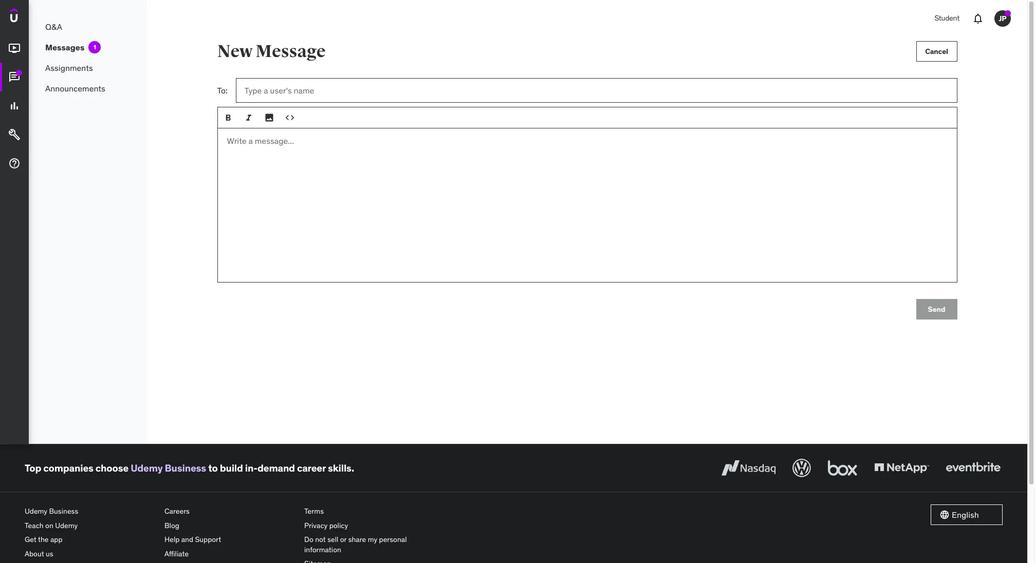 Task type: vqa. For each thing, say whether or not it's contained in the screenshot.
TOP-
no



Task type: locate. For each thing, give the bounding box(es) containing it.
4 medium image from the top
[[8, 129, 21, 141]]

3 medium image from the top
[[8, 100, 21, 112]]

to:
[[217, 85, 228, 96]]

blog link
[[165, 519, 296, 533]]

english
[[952, 510, 979, 520]]

message
[[256, 41, 326, 62]]

notifications image
[[972, 12, 985, 25]]

blog
[[165, 521, 179, 530]]

information
[[304, 545, 341, 555]]

student link
[[929, 6, 966, 31]]

eventbrite image
[[944, 457, 1003, 480]]

send button
[[917, 299, 958, 320]]

sell
[[328, 535, 339, 545]]

privacy
[[304, 521, 328, 530]]

0 horizontal spatial udemy
[[25, 507, 47, 516]]

top companies choose udemy business to build in-demand career skills.
[[25, 462, 354, 474]]

bold image
[[223, 113, 233, 123]]

career
[[297, 462, 326, 474]]

business up on
[[49, 507, 78, 516]]

udemy up teach at the left of the page
[[25, 507, 47, 516]]

netapp image
[[873, 457, 932, 480]]

business
[[165, 462, 206, 474], [49, 507, 78, 516]]

or
[[340, 535, 347, 545]]

q&a
[[45, 21, 62, 32]]

jp
[[999, 14, 1007, 23]]

do
[[304, 535, 314, 545]]

Write a message... text field
[[217, 129, 958, 283]]

udemy right 'choose'
[[131, 462, 163, 474]]

not
[[315, 535, 326, 545]]

5 medium image from the top
[[8, 157, 21, 170]]

the
[[38, 535, 49, 545]]

jp link
[[991, 6, 1016, 31]]

udemy business link
[[131, 462, 206, 474], [25, 505, 156, 519]]

1 horizontal spatial business
[[165, 462, 206, 474]]

Type a user's name text field
[[236, 78, 958, 103]]

1 vertical spatial udemy
[[25, 507, 47, 516]]

1 vertical spatial business
[[49, 507, 78, 516]]

2 horizontal spatial udemy
[[131, 462, 163, 474]]

terms
[[304, 507, 324, 516]]

udemy right on
[[55, 521, 78, 530]]

terms link
[[304, 505, 436, 519]]

business left to
[[165, 462, 206, 474]]

2 vertical spatial udemy
[[55, 521, 78, 530]]

careers blog help and support affiliate
[[165, 507, 221, 559]]

0 vertical spatial udemy
[[131, 462, 163, 474]]

q&a link
[[29, 16, 147, 37]]

on
[[45, 521, 53, 530]]

careers link
[[165, 505, 296, 519]]

about us link
[[25, 548, 156, 562]]

messages
[[45, 42, 85, 52]]

1 vertical spatial udemy business link
[[25, 505, 156, 519]]

udemy business link up get the app link
[[25, 505, 156, 519]]

cancel link
[[917, 41, 958, 62]]

personal
[[379, 535, 407, 545]]

volkswagen image
[[791, 457, 814, 480]]

box image
[[826, 457, 860, 480]]

careers
[[165, 507, 190, 516]]

0 vertical spatial business
[[165, 462, 206, 474]]

get
[[25, 535, 36, 545]]

build
[[220, 462, 243, 474]]

udemy business link up careers
[[131, 462, 206, 474]]

medium image
[[8, 42, 21, 55], [8, 71, 21, 83], [8, 100, 21, 112], [8, 129, 21, 141], [8, 157, 21, 170]]

help and support link
[[165, 533, 296, 548]]

in-
[[245, 462, 258, 474]]

assignments
[[45, 63, 93, 73]]

student
[[935, 13, 960, 23]]

image image
[[264, 113, 274, 123]]

udemy
[[131, 462, 163, 474], [25, 507, 47, 516], [55, 521, 78, 530]]

english button
[[931, 505, 1003, 526]]

demand
[[258, 462, 295, 474]]

about
[[25, 550, 44, 559]]

share
[[348, 535, 366, 545]]

new message
[[217, 41, 326, 62]]

app
[[50, 535, 62, 545]]

0 horizontal spatial business
[[49, 507, 78, 516]]



Task type: describe. For each thing, give the bounding box(es) containing it.
cancel
[[926, 47, 949, 56]]

1 medium image from the top
[[8, 42, 21, 55]]

to
[[208, 462, 218, 474]]

0 vertical spatial udemy business link
[[131, 462, 206, 474]]

1
[[93, 43, 96, 51]]

assignments link
[[29, 58, 147, 78]]

support
[[195, 535, 221, 545]]

terms privacy policy do not sell or share my personal information
[[304, 507, 407, 555]]

udemy image
[[10, 8, 57, 26]]

you have alerts image
[[1005, 10, 1011, 16]]

announcements
[[45, 83, 105, 93]]

policy
[[329, 521, 348, 530]]

privacy policy link
[[304, 519, 436, 533]]

2 medium image from the top
[[8, 71, 21, 83]]

do not sell or share my personal information button
[[304, 533, 436, 558]]

top
[[25, 462, 41, 474]]

affiliate link
[[165, 548, 296, 562]]

nasdaq image
[[719, 457, 779, 480]]

business inside "udemy business teach on udemy get the app about us"
[[49, 507, 78, 516]]

choose
[[96, 462, 129, 474]]

code image
[[285, 113, 295, 123]]

1 horizontal spatial udemy
[[55, 521, 78, 530]]

udemy business teach on udemy get the app about us
[[25, 507, 78, 559]]

announcements link
[[29, 78, 147, 99]]

and
[[181, 535, 193, 545]]

us
[[46, 550, 53, 559]]

companies
[[43, 462, 93, 474]]

teach
[[25, 521, 44, 530]]

get the app link
[[25, 533, 156, 548]]

send
[[928, 305, 946, 314]]

small image
[[940, 510, 950, 520]]

help
[[165, 535, 180, 545]]

teach on udemy link
[[25, 519, 156, 533]]

italic image
[[243, 113, 254, 123]]

new
[[217, 41, 253, 62]]

my
[[368, 535, 378, 545]]

affiliate
[[165, 550, 189, 559]]

skills.
[[328, 462, 354, 474]]



